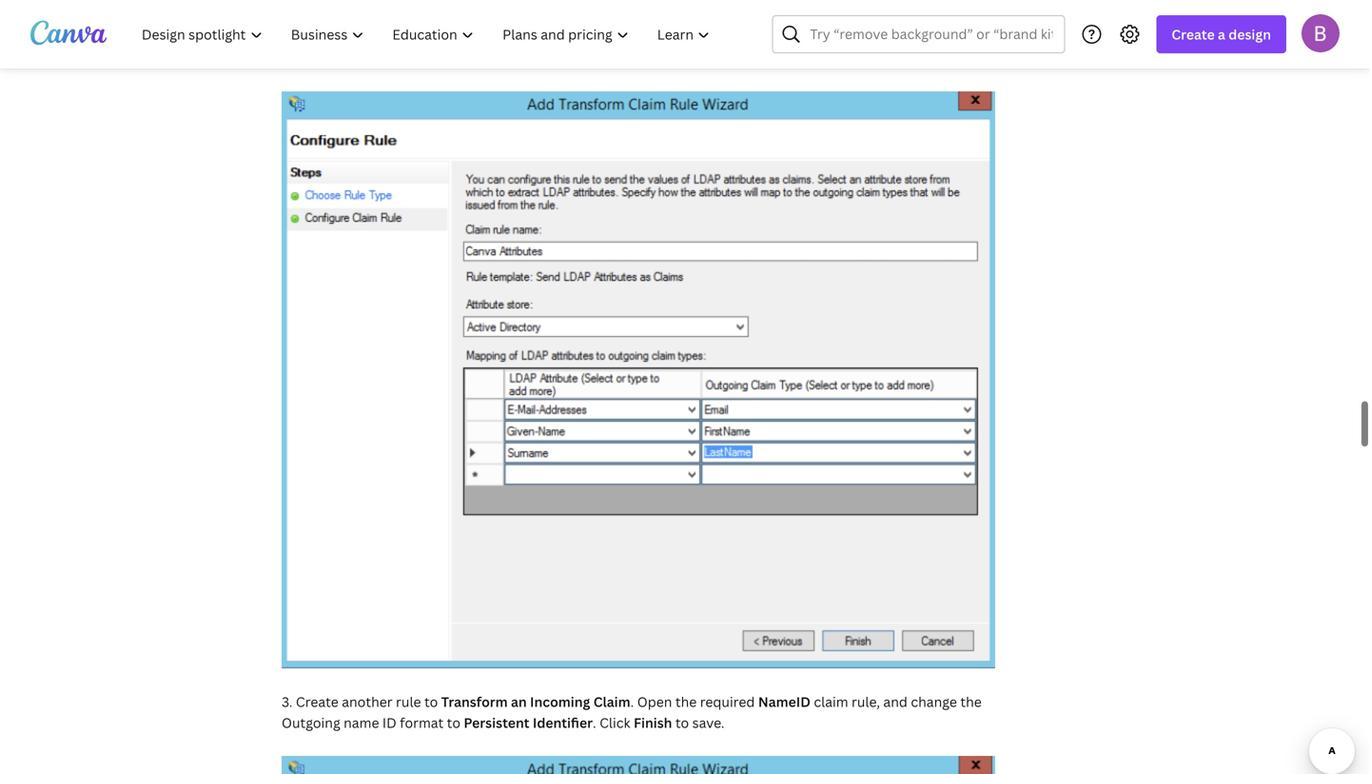 Task type: locate. For each thing, give the bounding box(es) containing it.
the
[[676, 693, 697, 711], [961, 693, 982, 711]]

. left open
[[631, 693, 634, 711]]

bob builder image
[[1302, 14, 1340, 52]]

.
[[631, 693, 634, 711], [593, 714, 597, 732]]

create a design button
[[1157, 15, 1287, 53]]

rule,
[[852, 693, 881, 711]]

create inside dropdown button
[[1172, 25, 1216, 43]]

the right change
[[961, 693, 982, 711]]

and
[[884, 693, 908, 711]]

claim rule, and change the outgoing name id format to
[[282, 693, 982, 732]]

to down transform on the left of page
[[447, 714, 461, 732]]

0 horizontal spatial the
[[676, 693, 697, 711]]

create left a
[[1172, 25, 1216, 43]]

to right rule
[[425, 693, 438, 711]]

name
[[344, 714, 379, 732]]

1 horizontal spatial the
[[961, 693, 982, 711]]

the up save.
[[676, 693, 697, 711]]

persistent
[[464, 714, 530, 732]]

incoming
[[530, 693, 591, 711]]

transform
[[442, 693, 508, 711]]

Try "remove background" or "brand kit" search field
[[811, 16, 1053, 52]]

1 horizontal spatial create
[[1172, 25, 1216, 43]]

click
[[600, 714, 631, 732]]

1 vertical spatial .
[[593, 714, 597, 732]]

create
[[1172, 25, 1216, 43], [296, 693, 339, 711]]

2 the from the left
[[961, 693, 982, 711]]

to left save.
[[676, 714, 689, 732]]

to
[[425, 693, 438, 711], [447, 714, 461, 732], [676, 714, 689, 732]]

persistent identifier . click finish to save.
[[464, 714, 725, 732]]

open
[[638, 693, 673, 711]]

design
[[1229, 25, 1272, 43]]

. left click
[[593, 714, 597, 732]]

the inside claim rule, and change the outgoing name id format to
[[961, 693, 982, 711]]

top level navigation element
[[129, 15, 727, 53]]

0 horizontal spatial create
[[296, 693, 339, 711]]

3. create another rule to transform an incoming claim . open the required nameid
[[282, 693, 811, 711]]

0 vertical spatial create
[[1172, 25, 1216, 43]]

claim
[[814, 693, 849, 711]]

1 horizontal spatial .
[[631, 693, 634, 711]]

create up outgoing
[[296, 693, 339, 711]]

rule
[[396, 693, 421, 711]]

0 vertical spatial .
[[631, 693, 634, 711]]

another
[[342, 693, 393, 711]]

1 horizontal spatial to
[[447, 714, 461, 732]]



Task type: vqa. For each thing, say whether or not it's contained in the screenshot.
the top Create
yes



Task type: describe. For each thing, give the bounding box(es) containing it.
create a design
[[1172, 25, 1272, 43]]

finish
[[634, 714, 673, 732]]

a
[[1219, 25, 1226, 43]]

an
[[511, 693, 527, 711]]

identifier
[[533, 714, 593, 732]]

save.
[[693, 714, 725, 732]]

outgoing
[[282, 714, 341, 732]]

nameid
[[759, 693, 811, 711]]

id
[[383, 714, 397, 732]]

format
[[400, 714, 444, 732]]

0 horizontal spatial .
[[593, 714, 597, 732]]

claim
[[594, 693, 631, 711]]

required
[[700, 693, 755, 711]]

2 horizontal spatial to
[[676, 714, 689, 732]]

1 vertical spatial create
[[296, 693, 339, 711]]

1 the from the left
[[676, 693, 697, 711]]

change
[[911, 693, 958, 711]]

3.
[[282, 693, 293, 711]]

to inside claim rule, and change the outgoing name id format to
[[447, 714, 461, 732]]

0 horizontal spatial to
[[425, 693, 438, 711]]



